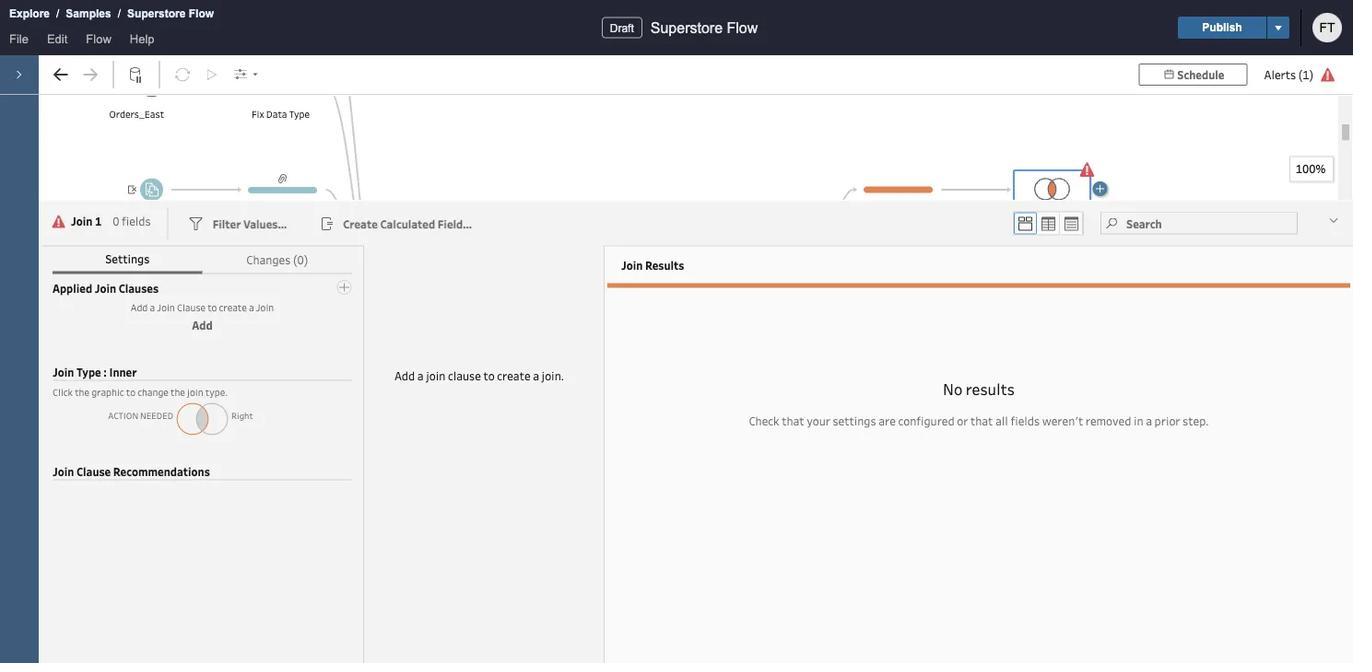 Task type: vqa. For each thing, say whether or not it's contained in the screenshot.
Status
no



Task type: locate. For each thing, give the bounding box(es) containing it.
clause up type.
[[177, 301, 206, 314]]

0 horizontal spatial clause
[[76, 464, 111, 479]]

to right clause
[[484, 369, 495, 384]]

join down changes at the top
[[256, 301, 274, 314]]

1 horizontal spatial type
[[289, 108, 310, 121]]

1 horizontal spatial to
[[208, 301, 217, 314]]

create down changes at the top
[[219, 301, 247, 314]]

1 horizontal spatial add
[[395, 369, 415, 384]]

graphic
[[91, 386, 124, 399]]

1 vertical spatial clause
[[76, 464, 111, 479]]

create left 'join.'
[[497, 369, 531, 384]]

superstore
[[127, 7, 186, 20], [651, 19, 723, 36]]

a
[[150, 301, 155, 314], [249, 301, 254, 314], [417, 369, 424, 384], [533, 369, 539, 384], [1146, 414, 1152, 429]]

file button
[[0, 28, 38, 55]]

0 vertical spatial to
[[208, 301, 217, 314]]

that right or on the bottom right
[[971, 414, 993, 429]]

edit button
[[38, 28, 77, 55]]

(1)
[[1299, 67, 1314, 82]]

/ up edit
[[56, 7, 59, 20]]

join results
[[621, 258, 684, 272]]

fields right 0
[[122, 214, 151, 229]]

0 horizontal spatial flow
[[86, 32, 111, 46]]

join left clause
[[426, 369, 446, 384]]

that
[[782, 414, 804, 429], [971, 414, 993, 429]]

add for add a join clause to create a join
[[131, 301, 148, 314]]

None radio
[[1037, 212, 1060, 235]]

join
[[426, 369, 446, 384], [187, 386, 203, 399]]

0 vertical spatial add
[[131, 301, 148, 314]]

create for join
[[219, 301, 247, 314]]

recommendations
[[113, 464, 210, 479]]

join.
[[542, 369, 564, 384]]

0 horizontal spatial superstore
[[127, 7, 186, 20]]

in
[[1134, 414, 1144, 429]]

your
[[807, 414, 831, 429]]

1 that from the left
[[782, 414, 804, 429]]

the right "change"
[[171, 386, 185, 399]]

superstore up help
[[127, 7, 186, 20]]

superstore right draft
[[651, 19, 723, 36]]

ft button
[[1313, 13, 1342, 42]]

that left your
[[782, 414, 804, 429]]

superstore flow link
[[126, 5, 215, 23]]

fields right all
[[1011, 414, 1040, 429]]

option group
[[1013, 211, 1084, 235]]

1 the from the left
[[75, 386, 89, 399]]

to up type.
[[208, 301, 217, 314]]

0 vertical spatial clause
[[177, 301, 206, 314]]

change
[[138, 386, 169, 399]]

None radio
[[1014, 212, 1037, 235], [1060, 212, 1083, 235], [1014, 212, 1037, 235], [1060, 212, 1083, 235]]

0 horizontal spatial /
[[56, 7, 59, 20]]

0 horizontal spatial the
[[75, 386, 89, 399]]

publish button
[[1178, 17, 1267, 39]]

add a join clause to create a join.
[[395, 369, 564, 384]]

applied
[[53, 281, 92, 295]]

join
[[71, 213, 93, 228], [621, 258, 643, 272], [95, 281, 116, 295], [157, 301, 175, 314], [256, 301, 274, 314], [53, 365, 74, 379], [53, 464, 74, 479]]

edit
[[47, 32, 68, 46]]

(0)
[[293, 252, 308, 267]]

create
[[219, 301, 247, 314], [497, 369, 531, 384]]

results
[[645, 258, 684, 272]]

all
[[996, 414, 1008, 429]]

fix data type
[[252, 108, 310, 121]]

0 horizontal spatial fields
[[122, 214, 151, 229]]

ft
[[1320, 20, 1335, 35]]

0 vertical spatial fields
[[122, 214, 151, 229]]

no results
[[943, 379, 1015, 400]]

1 vertical spatial join
[[187, 386, 203, 399]]

join type : inner
[[53, 365, 137, 379]]

1 horizontal spatial /
[[118, 7, 121, 20]]

add a join clause to create a join
[[131, 301, 274, 314]]

add left clause
[[395, 369, 415, 384]]

fix
[[252, 108, 264, 121]]

1 horizontal spatial fields
[[1011, 414, 1040, 429]]

1 horizontal spatial create
[[497, 369, 531, 384]]

:
[[104, 365, 107, 379]]

draft
[[610, 22, 634, 34]]

add
[[131, 301, 148, 314], [395, 369, 415, 384]]

1 vertical spatial fields
[[1011, 414, 1040, 429]]

the right click
[[75, 386, 89, 399]]

type left :
[[76, 365, 101, 379]]

Search text field
[[1101, 212, 1298, 235]]

join down "clauses"
[[157, 301, 175, 314]]

results
[[966, 379, 1015, 400]]

help button
[[121, 28, 164, 55]]

1 horizontal spatial join
[[426, 369, 446, 384]]

1 horizontal spatial that
[[971, 414, 993, 429]]

clause left recommendations at left bottom
[[76, 464, 111, 479]]

are
[[879, 414, 896, 429]]

2 / from the left
[[118, 7, 121, 20]]

flow button
[[77, 28, 121, 55]]

0 horizontal spatial to
[[126, 386, 136, 399]]

0 horizontal spatial that
[[782, 414, 804, 429]]

data
[[266, 108, 287, 121]]

superstore flow
[[651, 19, 758, 36]]

1
[[95, 213, 102, 228]]

1 vertical spatial to
[[484, 369, 495, 384]]

join right applied
[[95, 281, 116, 295]]

1 vertical spatial create
[[497, 369, 531, 384]]

a left clause
[[417, 369, 424, 384]]

clause
[[177, 301, 206, 314], [76, 464, 111, 479]]

publish
[[1203, 21, 1242, 34]]

fields
[[122, 214, 151, 229], [1011, 414, 1040, 429]]

1 vertical spatial add
[[395, 369, 415, 384]]

the
[[75, 386, 89, 399], [171, 386, 185, 399]]

/ right samples at the left top of page
[[118, 7, 121, 20]]

prior
[[1155, 414, 1181, 429]]

samples
[[66, 7, 111, 20]]

clauses
[[119, 281, 159, 295]]

0 horizontal spatial add
[[131, 301, 148, 314]]

alerts (1)
[[1264, 67, 1314, 82]]

2 horizontal spatial to
[[484, 369, 495, 384]]

flow
[[189, 7, 214, 20], [727, 19, 758, 36], [86, 32, 111, 46]]

1 vertical spatial type
[[76, 365, 101, 379]]

0 horizontal spatial create
[[219, 301, 247, 314]]

join left type.
[[187, 386, 203, 399]]

to down inner
[[126, 386, 136, 399]]

0 horizontal spatial type
[[76, 365, 101, 379]]

/
[[56, 7, 59, 20], [118, 7, 121, 20]]

1 horizontal spatial the
[[171, 386, 185, 399]]

2 vertical spatial to
[[126, 386, 136, 399]]

add down "clauses"
[[131, 301, 148, 314]]

type right data
[[289, 108, 310, 121]]

to
[[208, 301, 217, 314], [484, 369, 495, 384], [126, 386, 136, 399]]

0 vertical spatial create
[[219, 301, 247, 314]]

0 vertical spatial type
[[289, 108, 310, 121]]

settings
[[105, 251, 150, 266]]

type
[[289, 108, 310, 121], [76, 365, 101, 379]]

a down changes at the top
[[249, 301, 254, 314]]



Task type: describe. For each thing, give the bounding box(es) containing it.
file
[[9, 32, 29, 46]]

to for clause
[[208, 301, 217, 314]]

check that your settings are configured or that all fields weren't removed in a prior step.
[[749, 414, 1209, 429]]

0
[[113, 214, 119, 229]]

to for clause
[[484, 369, 495, 384]]

0 fields
[[113, 214, 151, 229]]

help
[[130, 32, 154, 46]]

create for join.
[[497, 369, 531, 384]]

join down click
[[53, 464, 74, 479]]

join up click
[[53, 365, 74, 379]]

join left results
[[621, 258, 643, 272]]

changes
[[246, 252, 291, 267]]

1 horizontal spatial superstore
[[651, 19, 723, 36]]

type.
[[205, 386, 228, 399]]

explore
[[9, 7, 50, 20]]

weren't
[[1042, 414, 1083, 429]]

1 / from the left
[[56, 7, 59, 20]]

orders_east
[[109, 108, 164, 121]]

0 horizontal spatial join
[[187, 386, 203, 399]]

clause
[[448, 369, 481, 384]]

explore / samples / superstore flow
[[9, 7, 214, 20]]

applied join clauses
[[53, 281, 159, 295]]

configured
[[898, 414, 955, 429]]

a down "clauses"
[[150, 301, 155, 314]]

removed
[[1086, 414, 1132, 429]]

schedule button
[[1139, 64, 1248, 86]]

2 the from the left
[[171, 386, 185, 399]]

settings
[[833, 414, 876, 429]]

1 horizontal spatial clause
[[177, 301, 206, 314]]

samples link
[[65, 5, 112, 23]]

join 1
[[71, 213, 102, 228]]

1 horizontal spatial flow
[[189, 7, 214, 20]]

2 that from the left
[[971, 414, 993, 429]]

flow inside flow popup button
[[86, 32, 111, 46]]

a left 'join.'
[[533, 369, 539, 384]]

join clause recommendations
[[53, 464, 210, 479]]

changes (0)
[[246, 252, 308, 267]]

schedule
[[1178, 67, 1225, 82]]

a right in
[[1146, 414, 1152, 429]]

alerts
[[1264, 67, 1296, 82]]

check
[[749, 414, 780, 429]]

step.
[[1183, 414, 1209, 429]]

click
[[53, 386, 73, 399]]

2 horizontal spatial flow
[[727, 19, 758, 36]]

or
[[957, 414, 968, 429]]

no
[[943, 379, 963, 400]]

join left 1
[[71, 213, 93, 228]]

explore link
[[8, 5, 51, 23]]

click the graphic to change the join type.
[[53, 386, 228, 399]]

add for add a join clause to create a join.
[[395, 369, 415, 384]]

inner
[[109, 365, 137, 379]]

0 vertical spatial join
[[426, 369, 446, 384]]



